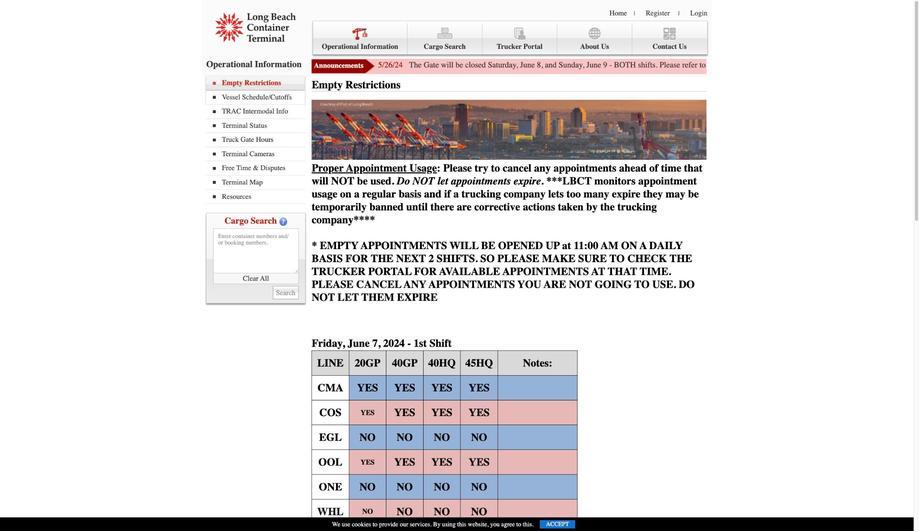 Task type: vqa. For each thing, say whether or not it's contained in the screenshot.
the top MENU BAR
yes



Task type: locate. For each thing, give the bounding box(es) containing it.
menu bar
[[313, 21, 708, 55], [206, 76, 310, 204]]

0 vertical spatial menu bar
[[313, 21, 708, 55]]

1 vertical spatial menu bar
[[206, 76, 310, 204]]

0 horizontal spatial menu bar
[[206, 76, 310, 204]]

Enter container numbers and/ or booking numbers.  text field
[[213, 228, 299, 273]]

None submit
[[273, 286, 299, 300]]



Task type: describe. For each thing, give the bounding box(es) containing it.
1 horizontal spatial menu bar
[[313, 21, 708, 55]]



